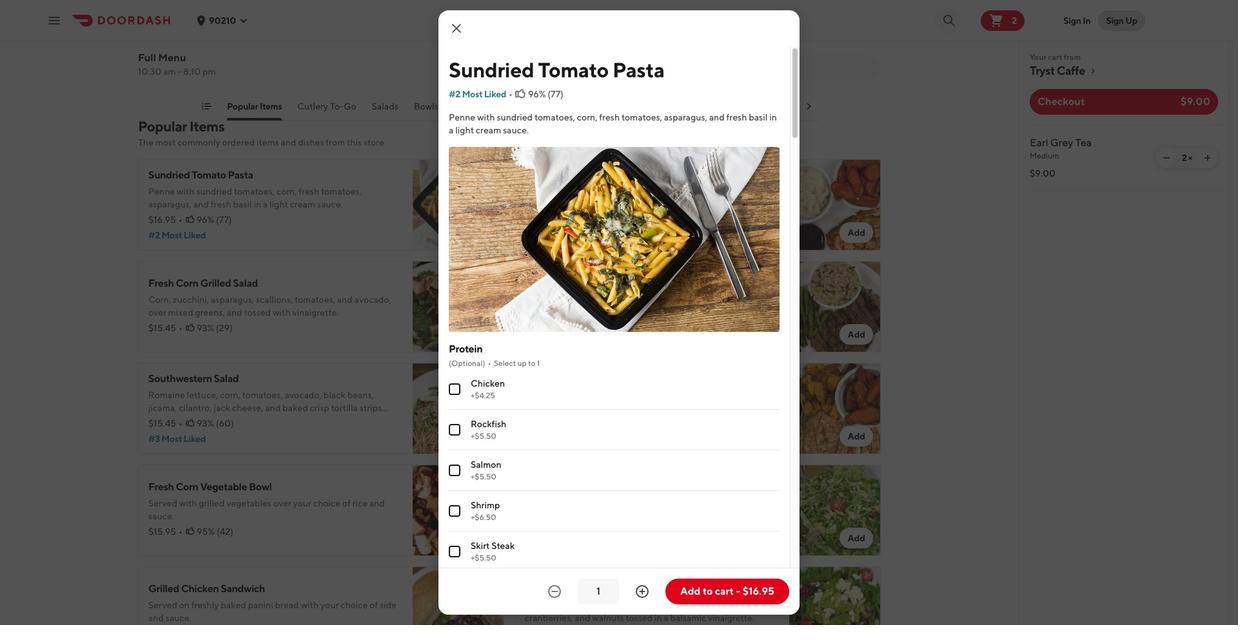 Task type: describe. For each thing, give the bounding box(es) containing it.
vinaigrette. inside the fresh corn grilled salad corn, zucchini, asparagus, scallions, tomatoes, and avocado, over mixed greens, and tossed with vinaigrette.
[[293, 308, 339, 318]]

served for salmon
[[525, 193, 554, 203]]

sundried tomato pasta image
[[413, 159, 505, 251]]

your
[[1030, 52, 1047, 62]]

light inside sundried tomato pasta penne with sundried tomatoes, corn, fresh tomatoes, asparagus, and fresh basil in a light cream sauce.
[[270, 199, 288, 210]]

plates
[[599, 101, 624, 112]]

served for steak
[[525, 301, 554, 312]]

scallions,
[[256, 295, 293, 305]]

menu for full
[[158, 52, 186, 64]]

sides for salmon
[[642, 193, 663, 203]]

balsamic
[[671, 614, 707, 624]]

fresh corn vegetable bowl image
[[413, 465, 505, 557]]

soups button
[[519, 100, 544, 121]]

dressing
[[630, 525, 664, 535]]

walnuts
[[592, 614, 624, 624]]

add for fresh corn grilled salad
[[471, 330, 489, 340]]

0 horizontal spatial 96% (77)
[[197, 215, 232, 225]]

vinaigrette. inside beet salad ripened beets, kale, avocado, tomatoes, goat cheese, cranberries, and walnuts tossed in a balsamic vinaigrette.
[[708, 614, 755, 624]]

strips
[[360, 403, 382, 414]]

tossed inside beet salad ripened beets, kale, avocado, tomatoes, goat cheese, cranberries, and walnuts tossed in a balsamic vinaigrette.
[[626, 614, 653, 624]]

92%
[[573, 317, 591, 327]]

0 horizontal spatial $9.00
[[1030, 168, 1056, 179]]

freshly
[[191, 601, 219, 611]]

popular items the most commonly ordered items and dishes from this store
[[138, 118, 384, 148]]

tomatillo inside "southwestern salad romaine lettuce, corn, tomatoes, avocado, black beans, jicama, cilantro, jack cheese, and baked crisp tortilla strips tossed with creamy tomatillo dressing."
[[229, 416, 265, 426]]

and inside steak plate 2 sides served with your choice of 2 sides and sauce.
[[664, 301, 680, 312]]

90210
[[209, 15, 236, 25]]

specialty
[[559, 101, 597, 112]]

94% (19)
[[573, 527, 608, 537]]

1
[[537, 359, 540, 369]]

cream inside sundried tomato pasta penne with sundried tomatoes, corn, fresh tomatoes, asparagus, and fresh basil in a light cream sauce.
[[290, 199, 316, 210]]

95% (42)
[[197, 527, 233, 537]]

beet salad image
[[790, 567, 881, 626]]

romaine
[[566, 512, 600, 522]]

0 vertical spatial cart
[[1049, 52, 1063, 62]]

add button for sundried tomato pasta
[[464, 223, 497, 243]]

most inside the sundried tomato pasta dialog
[[462, 89, 483, 99]]

dishes
[[298, 137, 324, 148]]

2 button
[[982, 10, 1025, 31]]

sauce. inside steak plate 2 sides served with your choice of 2 sides and sauce.
[[682, 301, 708, 312]]

beets,
[[562, 601, 587, 611]]

protein (optional) • select up to 1
[[449, 343, 540, 369]]

sign in link
[[1056, 7, 1099, 33]]

sauce. inside penne with sundried tomatoes, corn, fresh tomatoes, asparagus, and fresh basil in a light cream sauce.
[[503, 125, 529, 135]]

choice inside salmon plate 2 sides served with your choice of 2 sides and sauce.
[[596, 193, 623, 203]]

soups
[[519, 101, 544, 112]]

to inside button
[[703, 586, 713, 598]]

side
[[380, 601, 397, 611]]

vegetable
[[200, 481, 247, 494]]

fresh corn grilled salad corn, zucchini, asparagus, scallions, tomatoes, and avocado, over mixed greens, and tossed with vinaigrette.
[[148, 277, 392, 318]]

grilled chicken sandwich served on freshly baked panini bread with your choice of side and sauce.
[[148, 583, 397, 624]]

in inside penne with sundried tomatoes, corn, fresh tomatoes, asparagus, and fresh basil in a light cream sauce.
[[770, 112, 777, 123]]

am
[[163, 66, 176, 77]]

shrimp +$6.50
[[471, 501, 500, 523]]

tomatoes, inside the fresh corn grilled salad corn, zucchini, asparagus, scallions, tomatoes, and avocado, over mixed greens, and tossed with vinaigrette.
[[295, 295, 335, 305]]

add for sundried tomato pasta
[[471, 228, 489, 238]]

medium
[[1030, 151, 1060, 161]]

tomatoes, down "this"
[[321, 186, 362, 197]]

corn
[[575, 499, 593, 509]]

panini
[[248, 601, 273, 611]]

checkout
[[1038, 95, 1086, 108]]

add to cart - $16.95 button
[[666, 579, 790, 605]]

(42)
[[217, 527, 233, 537]]

baked inside "southwestern salad romaine lettuce, corn, tomatoes, avocado, black beans, jicama, cilantro, jack cheese, and baked crisp tortilla strips tossed with creamy tomatillo dressing."
[[283, 403, 308, 414]]

(77) inside the sundried tomato pasta dialog
[[548, 89, 564, 99]]

your inside salmon plate 2 sides served with your choice of 2 sides and sauce.
[[576, 193, 594, 203]]

guacamole,
[[525, 525, 573, 535]]

steak inside steak plate 2 sides served with your choice of 2 sides and sauce.
[[525, 284, 551, 296]]

grey
[[1051, 137, 1074, 149]]

$15.95 •
[[148, 527, 183, 537]]

tomato for sundried tomato pasta penne with sundried tomatoes, corn, fresh tomatoes, asparagus, and fresh basil in a light cream sauce.
[[192, 169, 226, 181]]

most for sundried tomato pasta
[[162, 230, 182, 241]]

+$5.50 inside 'skirt steak +$5.50'
[[471, 554, 497, 563]]

corn for grilled
[[176, 277, 198, 290]]

90210 button
[[196, 15, 249, 25]]

menu for kids
[[797, 101, 821, 112]]

$15.95
[[148, 527, 176, 537]]

specialty plates
[[559, 101, 624, 112]]

sign up
[[1107, 15, 1138, 25]]

add to cart - $16.95
[[681, 586, 775, 598]]

black inside fresh corn tostada salad baked crisp corn tortilla, topped with caribbean black beans, shredded romaine lettuce, grilled corn, tomatoes, fresh guacamole, and tomatillo dressing
[[722, 499, 744, 509]]

tomatoes, down plates
[[622, 112, 663, 123]]

sundried tomato pasta
[[449, 57, 665, 82]]

choice inside grilled chicken sandwich served on freshly baked panini bread with your choice of side and sauce.
[[341, 601, 368, 611]]

and inside "southwestern salad romaine lettuce, corn, tomatoes, avocado, black beans, jicama, cilantro, jack cheese, and baked crisp tortilla strips tossed with creamy tomatillo dressing."
[[265, 403, 281, 414]]

sundried inside penne with sundried tomatoes, corn, fresh tomatoes, asparagus, and fresh basil in a light cream sauce.
[[497, 112, 533, 123]]

95%
[[197, 527, 215, 537]]

add inside "add to cart - $16.95" button
[[681, 586, 701, 598]]

served for fresh
[[148, 499, 177, 509]]

romaine
[[148, 390, 185, 401]]

sundried for sundried tomato pasta penne with sundried tomatoes, corn, fresh tomatoes, asparagus, and fresh basil in a light cream sauce.
[[148, 169, 190, 181]]

tossed inside "southwestern salad romaine lettuce, corn, tomatoes, avocado, black beans, jicama, cilantro, jack cheese, and baked crisp tortilla strips tossed with creamy tomatillo dressing."
[[148, 416, 175, 426]]

+$4.25
[[471, 391, 495, 401]]

sundried tomato pasta penne with sundried tomatoes, corn, fresh tomatoes, asparagus, and fresh basil in a light cream sauce.
[[148, 169, 362, 210]]

0 vertical spatial $9.00
[[1181, 95, 1211, 108]]

• for salmon plate 2 sides
[[555, 208, 559, 219]]

add button for fresh corn grilled salad
[[464, 325, 497, 345]]

with inside fresh corn tostada salad baked crisp corn tortilla, topped with caribbean black beans, shredded romaine lettuce, grilled corn, tomatoes, fresh guacamole, and tomatillo dressing
[[657, 499, 675, 509]]

protein group
[[449, 343, 780, 626]]

liked for southwestern salad
[[184, 434, 206, 445]]

tomatoes, inside beet salad ripened beets, kale, avocado, tomatoes, goat cheese, cranberries, and walnuts tossed in a balsamic vinaigrette.
[[649, 601, 689, 611]]

and inside penne with sundried tomatoes, corn, fresh tomatoes, asparagus, and fresh basil in a light cream sauce.
[[710, 112, 725, 123]]

pasta for sundried tomato pasta
[[613, 57, 665, 82]]

of inside grilled chicken sandwich served on freshly baked panini bread with your choice of side and sauce.
[[370, 601, 378, 611]]

a inside penne with sundried tomatoes, corn, fresh tomatoes, asparagus, and fresh basil in a light cream sauce.
[[449, 125, 454, 135]]

sign for sign in
[[1064, 15, 1082, 25]]

of inside salmon plate 2 sides served with your choice of 2 sides and sauce.
[[625, 193, 633, 203]]

93% for southwestern salad
[[197, 419, 214, 429]]

fresh inside fresh corn tostada salad baked crisp corn tortilla, topped with caribbean black beans, shredded romaine lettuce, grilled corn, tomatoes, fresh guacamole, and tomatillo dressing
[[727, 512, 748, 522]]

southwestern salad image
[[413, 363, 505, 455]]

remove one from cart image
[[1162, 153, 1172, 163]]

tomato for sundried tomato pasta
[[538, 57, 609, 82]]

#1 most liked
[[525, 224, 581, 234]]

with inside "southwestern salad romaine lettuce, corn, tomatoes, avocado, black beans, jicama, cilantro, jack cheese, and baked crisp tortilla strips tossed with creamy tomatillo dressing."
[[177, 416, 195, 426]]

tea
[[1076, 137, 1093, 149]]

(123)
[[592, 208, 612, 219]]

tomatoes, down specialty
[[535, 112, 576, 123]]

beans, inside fresh corn tostada salad baked crisp corn tortilla, topped with caribbean black beans, shredded romaine lettuce, grilled corn, tomatoes, fresh guacamole, and tomatillo dressing
[[746, 499, 772, 509]]

skirt
[[471, 542, 490, 552]]

sides for salmon
[[594, 176, 619, 188]]

2 ×
[[1182, 153, 1193, 163]]

chicken plate 2 sides image
[[790, 363, 881, 455]]

1 vertical spatial #2 most liked
[[148, 230, 206, 241]]

shrimp
[[471, 501, 500, 511]]

- inside full menu 10:30 am - 8:10 pm
[[178, 66, 182, 77]]

grilled chicken sandwich image
[[413, 567, 505, 626]]

rockfish
[[471, 420, 507, 430]]

jack
[[214, 403, 230, 414]]

sides for steak
[[586, 284, 610, 296]]

sauce. inside sundried tomato pasta penne with sundried tomatoes, corn, fresh tomatoes, asparagus, and fresh basil in a light cream sauce.
[[317, 199, 343, 210]]

sundried for sundried tomato pasta
[[449, 57, 534, 82]]

open menu image
[[46, 13, 62, 28]]

tryst
[[1030, 64, 1055, 77]]

- inside "add to cart - $16.95" button
[[736, 586, 741, 598]]

specialty plates button
[[559, 100, 624, 121]]

corn, inside penne with sundried tomatoes, corn, fresh tomatoes, asparagus, and fresh basil in a light cream sauce.
[[577, 112, 598, 123]]

and inside salmon plate 2 sides served with your choice of 2 sides and sauce.
[[664, 193, 680, 203]]

$15.45 for southwestern salad
[[148, 419, 176, 429]]

most
[[155, 137, 176, 148]]

sign for sign up
[[1107, 15, 1124, 25]]

96% inside the sundried tomato pasta dialog
[[528, 89, 546, 99]]

sides for steak
[[642, 301, 663, 312]]

up
[[518, 359, 527, 369]]

full menu 10:30 am - 8:10 pm
[[138, 52, 216, 77]]

0 vertical spatial from
[[1064, 52, 1081, 62]]

tryst caffe
[[1030, 64, 1086, 77]]

+$5.50 for salmon
[[471, 472, 497, 482]]

served inside grilled chicken sandwich served on freshly baked panini bread with your choice of side and sauce.
[[148, 601, 177, 611]]

97% (123)
[[573, 208, 612, 219]]

cutlery
[[298, 101, 328, 112]]

tomatoes, down items
[[234, 186, 275, 197]]

vegetables
[[227, 499, 272, 509]]

cutlery to-go
[[298, 101, 357, 112]]

corn,
[[148, 295, 171, 305]]

served down the 1
[[525, 403, 554, 414]]

mixed
[[168, 308, 193, 318]]

tortilla,
[[595, 499, 624, 509]]

plate for salmon
[[561, 176, 585, 188]]

none checkbox inside "protein" group
[[449, 547, 461, 558]]

lettuce, inside fresh corn tostada salad baked crisp corn tortilla, topped with caribbean black beans, shredded romaine lettuce, grilled corn, tomatoes, fresh guacamole, and tomatillo dressing
[[601, 512, 633, 522]]

cranberries,
[[525, 614, 573, 624]]

with inside sundried tomato pasta penne with sundried tomatoes, corn, fresh tomatoes, asparagus, and fresh basil in a light cream sauce.
[[177, 186, 195, 197]]

in inside beet salad ripened beets, kale, avocado, tomatoes, goat cheese, cranberries, and walnuts tossed in a balsamic vinaigrette.
[[655, 614, 662, 624]]

of inside steak plate 2 sides served with your choice of 2 sides and sauce.
[[625, 301, 633, 312]]

0 horizontal spatial $16.95
[[148, 215, 176, 225]]

asparagus, inside the fresh corn grilled salad corn, zucchini, asparagus, scallions, tomatoes, and avocado, over mixed greens, and tossed with vinaigrette.
[[211, 295, 254, 305]]

this
[[347, 137, 362, 148]]

greens,
[[195, 308, 225, 318]]

$21.95 for salmon plate 2 sides
[[525, 208, 552, 219]]

fresh for fresh corn tostada salad
[[525, 481, 551, 494]]

full
[[138, 52, 156, 64]]

grilled inside fresh corn vegetable bowl served with grilled vegetables over your choice of rice and sauce.
[[199, 499, 225, 509]]

grilled inside the fresh corn grilled salad corn, zucchini, asparagus, scallions, tomatoes, and avocado, over mixed greens, and tossed with vinaigrette.
[[200, 277, 231, 290]]

(29)
[[216, 323, 233, 334]]

Current quantity is 1 number field
[[586, 585, 612, 599]]

with inside the fresh corn grilled salad corn, zucchini, asparagus, scallions, tomatoes, and avocado, over mixed greens, and tossed with vinaigrette.
[[273, 308, 291, 318]]

0 horizontal spatial 96%
[[197, 215, 214, 225]]

most for salmon plate 2 sides
[[537, 224, 557, 234]]

add for salmon plate 2 sides
[[848, 228, 866, 238]]

beans, inside "southwestern salad romaine lettuce, corn, tomatoes, avocado, black beans, jicama, cilantro, jack cheese, and baked crisp tortilla strips tossed with creamy tomatillo dressing."
[[348, 390, 374, 401]]

94%
[[573, 527, 591, 537]]

and inside popular items the most commonly ordered items and dishes from this store
[[281, 137, 296, 148]]

most for southwestern salad
[[162, 434, 182, 445]]

with inside penne with sundried tomatoes, corn, fresh tomatoes, asparagus, and fresh basil in a light cream sauce.
[[477, 112, 495, 123]]

+$5.50 for rockfish
[[471, 432, 497, 442]]

corn for tostada
[[553, 481, 575, 494]]

penne with sundried tomatoes, corn, fresh tomatoes, asparagus, and fresh basil in a light cream sauce.
[[449, 112, 777, 135]]

#3
[[148, 434, 160, 445]]

beet salad ripened beets, kale, avocado, tomatoes, goat cheese, cranberries, and walnuts tossed in a balsamic vinaigrette.
[[525, 583, 755, 624]]

kids menu button
[[778, 100, 821, 121]]

baked inside grilled chicken sandwich served on freshly baked panini bread with your choice of side and sauce.
[[221, 601, 246, 611]]

baked
[[525, 499, 552, 509]]

salad inside beet salad ripened beets, kale, avocado, tomatoes, goat cheese, cranberries, and walnuts tossed in a balsamic vinaigrette.
[[549, 583, 574, 596]]

in
[[1083, 15, 1091, 25]]

caribbean
[[677, 499, 720, 509]]

grilled inside grilled chicken sandwich served on freshly baked panini bread with your choice of side and sauce.
[[148, 583, 179, 596]]

cheese, inside beet salad ripened beets, kale, avocado, tomatoes, goat cheese, cranberries, and walnuts tossed in a balsamic vinaigrette.
[[711, 601, 743, 611]]

popular items
[[227, 101, 282, 112]]

bowl
[[249, 481, 272, 494]]

cart inside button
[[715, 586, 734, 598]]

liked inside the sundried tomato pasta dialog
[[484, 89, 507, 99]]

96% (77) inside the sundried tomato pasta dialog
[[528, 89, 564, 99]]

bread
[[275, 601, 299, 611]]

1 vertical spatial #2
[[148, 230, 160, 241]]

penne inside sundried tomato pasta penne with sundried tomatoes, corn, fresh tomatoes, asparagus, and fresh basil in a light cream sauce.
[[148, 186, 175, 197]]

add for fresh corn tostada salad
[[848, 534, 866, 544]]

your inside steak plate 2 sides served with your choice of 2 sides and sauce.
[[576, 301, 594, 312]]



Task type: vqa. For each thing, say whether or not it's contained in the screenshot.
near
no



Task type: locate. For each thing, give the bounding box(es) containing it.
cream
[[476, 125, 501, 135], [290, 199, 316, 210]]

beans, up strips
[[348, 390, 374, 401]]

sides
[[594, 176, 619, 188], [586, 284, 610, 296]]

2 horizontal spatial asparagus,
[[664, 112, 708, 123]]

1 vertical spatial +$5.50
[[471, 472, 497, 482]]

lettuce, down tortilla, at the bottom of page
[[601, 512, 633, 522]]

grilled down vegetable
[[199, 499, 225, 509]]

1 vertical spatial 96% (77)
[[197, 215, 232, 225]]

fresh inside fresh corn vegetable bowl served with grilled vegetables over your choice of rice and sauce.
[[148, 481, 174, 494]]

add button
[[464, 223, 497, 243], [840, 223, 874, 243], [464, 325, 497, 345], [840, 325, 874, 345], [464, 426, 497, 447], [840, 426, 874, 447], [464, 528, 497, 549], [840, 528, 874, 549]]

items inside popular items the most commonly ordered items and dishes from this store
[[189, 118, 225, 135]]

black inside "southwestern salad romaine lettuce, corn, tomatoes, avocado, black beans, jicama, cilantro, jack cheese, and baked crisp tortilla strips tossed with creamy tomatillo dressing."
[[324, 390, 346, 401]]

popular inside popular items the most commonly ordered items and dishes from this store
[[138, 118, 187, 135]]

1 horizontal spatial items
[[260, 101, 282, 112]]

0 horizontal spatial sundried
[[148, 169, 190, 181]]

add button for fresh corn tostada salad
[[840, 528, 874, 549]]

served inside salmon plate 2 sides served with your choice of 2 sides and sauce.
[[525, 193, 554, 203]]

0 horizontal spatial tomatillo
[[229, 416, 265, 426]]

fresh corn tostada salad image
[[790, 465, 881, 557]]

lettuce, inside "southwestern salad romaine lettuce, corn, tomatoes, avocado, black beans, jicama, cilantro, jack cheese, and baked crisp tortilla strips tossed with creamy tomatillo dressing."
[[187, 390, 218, 401]]

93% down the greens,
[[197, 323, 214, 334]]

fresh inside fresh corn tostada salad baked crisp corn tortilla, topped with caribbean black beans, shredded romaine lettuce, grilled corn, tomatoes, fresh guacamole, and tomatillo dressing
[[525, 481, 551, 494]]

to up goat
[[703, 586, 713, 598]]

0 horizontal spatial cart
[[715, 586, 734, 598]]

sundried down most
[[148, 169, 190, 181]]

1 vertical spatial asparagus,
[[148, 199, 192, 210]]

popular up popular items the most commonly ordered items and dishes from this store on the top
[[227, 101, 258, 112]]

2 $15.45 from the top
[[148, 419, 176, 429]]

sign left in
[[1064, 15, 1082, 25]]

fresh corn tostada salad baked crisp corn tortilla, topped with caribbean black beans, shredded romaine lettuce, grilled corn, tomatoes, fresh guacamole, and tomatillo dressing
[[525, 481, 772, 535]]

from left "this"
[[326, 137, 345, 148]]

baked down sandwich
[[221, 601, 246, 611]]

+$5.50 up shrimp
[[471, 472, 497, 482]]

0 vertical spatial basil
[[749, 112, 768, 123]]

served inside fresh corn vegetable bowl served with grilled vegetables over your choice of rice and sauce.
[[148, 499, 177, 509]]

fresh up corn,
[[148, 277, 174, 290]]

fresh
[[148, 277, 174, 290], [148, 481, 174, 494], [525, 481, 551, 494]]

sides up (123)
[[594, 176, 619, 188]]

$9.00 down medium
[[1030, 168, 1056, 179]]

tossed
[[244, 308, 271, 318], [148, 416, 175, 426], [626, 614, 653, 624]]

most up sandwiches
[[462, 89, 483, 99]]

$15.45
[[148, 323, 176, 334], [148, 419, 176, 429]]

salad inside the fresh corn grilled salad corn, zucchini, asparagus, scallions, tomatoes, and avocado, over mixed greens, and tossed with vinaigrette.
[[233, 277, 258, 290]]

black right caribbean
[[722, 499, 744, 509]]

1 vertical spatial penne
[[148, 186, 175, 197]]

light
[[456, 125, 474, 135], [270, 199, 288, 210]]

popular
[[227, 101, 258, 112], [138, 118, 187, 135]]

corn, inside sundried tomato pasta penne with sundried tomatoes, corn, fresh tomatoes, asparagus, and fresh basil in a light cream sauce.
[[277, 186, 297, 197]]

1 93% from the top
[[197, 323, 214, 334]]

0 horizontal spatial sign
[[1064, 15, 1082, 25]]

over inside fresh corn vegetable bowl served with grilled vegetables over your choice of rice and sauce.
[[273, 499, 291, 509]]

popular for popular items the most commonly ordered items and dishes from this store
[[138, 118, 187, 135]]

(19)
[[593, 527, 608, 537]]

0 vertical spatial $15.45
[[148, 323, 176, 334]]

close sundried tomato pasta image
[[449, 21, 465, 36]]

and inside fresh corn vegetable bowl served with grilled vegetables over your choice of rice and sauce.
[[370, 499, 385, 509]]

plate inside steak plate 2 sides served with your choice of 2 sides and sauce.
[[553, 284, 577, 296]]

0 vertical spatial 93%
[[197, 323, 214, 334]]

rockfish +$5.50
[[471, 420, 507, 442]]

tomatoes,
[[535, 112, 576, 123], [622, 112, 663, 123], [234, 186, 275, 197], [321, 186, 362, 197], [295, 295, 335, 305], [242, 390, 283, 401], [685, 512, 725, 522], [649, 601, 689, 611]]

beans,
[[348, 390, 374, 401], [746, 499, 772, 509]]

over
[[148, 308, 166, 318], [273, 499, 291, 509]]

add button for steak plate 2 sides
[[840, 325, 874, 345]]

1 vertical spatial lettuce,
[[601, 512, 633, 522]]

cheese, right jack
[[232, 403, 264, 414]]

tossed down jicama,
[[148, 416, 175, 426]]

of inside fresh corn vegetable bowl served with grilled vegetables over your choice of rice and sauce.
[[342, 499, 351, 509]]

0 horizontal spatial #2
[[148, 230, 160, 241]]

salads button
[[372, 100, 399, 121]]

avocado, inside "southwestern salad romaine lettuce, corn, tomatoes, avocado, black beans, jicama, cilantro, jack cheese, and baked crisp tortilla strips tossed with creamy tomatillo dressing."
[[285, 390, 322, 401]]

salad inside "southwestern salad romaine lettuce, corn, tomatoes, avocado, black beans, jicama, cilantro, jack cheese, and baked crisp tortilla strips tossed with creamy tomatillo dressing."
[[214, 373, 239, 385]]

tomatillo inside fresh corn tostada salad baked crisp corn tortilla, topped with caribbean black beans, shredded romaine lettuce, grilled corn, tomatoes, fresh guacamole, and tomatillo dressing
[[592, 525, 628, 535]]

0 vertical spatial tossed
[[244, 308, 271, 318]]

with inside steak plate 2 sides served with your choice of 2 sides and sauce.
[[556, 301, 574, 312]]

tortilla
[[331, 403, 358, 414]]

None checkbox
[[449, 384, 461, 396], [449, 425, 461, 436], [449, 465, 461, 477], [449, 506, 461, 518], [449, 384, 461, 396], [449, 425, 461, 436], [449, 465, 461, 477], [449, 506, 461, 518]]

from up caffe
[[1064, 52, 1081, 62]]

choice inside fresh corn vegetable bowl served with grilled vegetables over your choice of rice and sauce.
[[313, 499, 341, 509]]

and inside beet salad ripened beets, kale, avocado, tomatoes, goat cheese, cranberries, and walnuts tossed in a balsamic vinaigrette.
[[575, 614, 591, 624]]

basil inside sundried tomato pasta penne with sundried tomatoes, corn, fresh tomatoes, asparagus, and fresh basil in a light cream sauce.
[[233, 199, 252, 210]]

salmon inside "protein" group
[[471, 460, 502, 471]]

sundried up sandwiches
[[449, 57, 534, 82]]

avocado, inside beet salad ripened beets, kale, avocado, tomatoes, goat cheese, cranberries, and walnuts tossed in a balsamic vinaigrette.
[[610, 601, 647, 611]]

#2 most liked up sandwiches
[[449, 89, 507, 99]]

corn inside fresh corn tostada salad baked crisp corn tortilla, topped with caribbean black beans, shredded romaine lettuce, grilled corn, tomatoes, fresh guacamole, and tomatillo dressing
[[553, 481, 575, 494]]

corn inside the fresh corn grilled salad corn, zucchini, asparagus, scallions, tomatoes, and avocado, over mixed greens, and tossed with vinaigrette.
[[176, 277, 198, 290]]

0 horizontal spatial crisp
[[310, 403, 330, 414]]

salmon up #1 most liked at the left of page
[[525, 176, 559, 188]]

0 vertical spatial sides
[[642, 193, 663, 203]]

pm
[[203, 66, 216, 77]]

crisp left corn
[[553, 499, 573, 509]]

0 horizontal spatial pasta
[[228, 169, 253, 181]]

$15.45 • for fresh corn grilled salad
[[148, 323, 183, 334]]

0 vertical spatial cream
[[476, 125, 501, 135]]

in down items
[[254, 199, 261, 210]]

1 horizontal spatial light
[[456, 125, 474, 135]]

2 inside 2 button
[[1013, 15, 1018, 25]]

0 vertical spatial salmon
[[525, 176, 559, 188]]

0 vertical spatial pasta
[[613, 57, 665, 82]]

+$5.50 down skirt
[[471, 554, 497, 563]]

grilled up on
[[148, 583, 179, 596]]

beans, right caribbean
[[746, 499, 772, 509]]

add for southwestern salad
[[471, 432, 489, 442]]

$14.45
[[525, 527, 553, 537]]

caffe
[[1057, 64, 1086, 77]]

corn, up jack
[[220, 390, 241, 401]]

cheese, inside "southwestern salad romaine lettuce, corn, tomatoes, avocado, black beans, jicama, cilantro, jack cheese, and baked crisp tortilla strips tossed with creamy tomatillo dressing."
[[232, 403, 264, 414]]

0 vertical spatial -
[[178, 66, 182, 77]]

dressing.
[[267, 416, 304, 426]]

add button for southwestern salad
[[464, 426, 497, 447]]

crisp inside fresh corn tostada salad baked crisp corn tortilla, topped with caribbean black beans, shredded romaine lettuce, grilled corn, tomatoes, fresh guacamole, and tomatillo dressing
[[553, 499, 573, 509]]

lettuce,
[[187, 390, 218, 401], [601, 512, 633, 522]]

1 vertical spatial sides
[[642, 301, 663, 312]]

1 vertical spatial beans,
[[746, 499, 772, 509]]

corn, down specialty plates
[[577, 112, 598, 123]]

sides up (53)
[[586, 284, 610, 296]]

#2 most liked inside the sundried tomato pasta dialog
[[449, 89, 507, 99]]

served with your choice of 2 sides and sauce.
[[525, 403, 708, 414]]

tomatoes, inside fresh corn tostada salad baked crisp corn tortilla, topped with caribbean black beans, shredded romaine lettuce, grilled corn, tomatoes, fresh guacamole, and tomatillo dressing
[[685, 512, 725, 522]]

tomato
[[538, 57, 609, 82], [192, 169, 226, 181]]

vinaigrette. down the "scallions,"
[[293, 308, 339, 318]]

tomatoes, down caribbean
[[685, 512, 725, 522]]

0 horizontal spatial light
[[270, 199, 288, 210]]

menu right kids
[[797, 101, 821, 112]]

tomato up specialty
[[538, 57, 609, 82]]

your inside fresh corn vegetable bowl served with grilled vegetables over your choice of rice and sauce.
[[293, 499, 312, 509]]

steak inside 'skirt steak +$5.50'
[[492, 542, 515, 552]]

1 horizontal spatial cheese,
[[711, 601, 743, 611]]

grilled
[[199, 499, 225, 509], [635, 512, 661, 522]]

served up the 1
[[525, 301, 554, 312]]

add button for fresh corn vegetable bowl
[[464, 528, 497, 549]]

a inside beet salad ripened beets, kale, avocado, tomatoes, goat cheese, cranberries, and walnuts tossed in a balsamic vinaigrette.
[[664, 614, 669, 624]]

$15.45 • down jicama,
[[148, 419, 183, 429]]

your
[[576, 193, 594, 203], [576, 301, 594, 312], [576, 403, 594, 414], [293, 499, 312, 509], [321, 601, 339, 611]]

1 vertical spatial $15.45
[[148, 419, 176, 429]]

sauce. inside grilled chicken sandwich served on freshly baked panini bread with your choice of side and sauce.
[[166, 614, 191, 624]]

sandwiches button
[[454, 100, 503, 121]]

$15.45 for fresh corn grilled salad
[[148, 323, 176, 334]]

over down corn,
[[148, 308, 166, 318]]

• for fresh corn tostada salad
[[555, 527, 559, 537]]

• for southwestern salad
[[179, 419, 183, 429]]

10:30
[[138, 66, 162, 77]]

light down items
[[270, 199, 288, 210]]

2 vertical spatial in
[[655, 614, 662, 624]]

basil down ordered
[[233, 199, 252, 210]]

corn, down items
[[277, 186, 297, 197]]

cream down the sandwiches button
[[476, 125, 501, 135]]

fresh for fresh corn grilled salad
[[148, 277, 174, 290]]

1 horizontal spatial to
[[703, 586, 713, 598]]

0 horizontal spatial -
[[178, 66, 182, 77]]

choice inside steak plate 2 sides served with your choice of 2 sides and sauce.
[[596, 301, 623, 312]]

bowls button
[[414, 100, 439, 121]]

add one to cart image
[[1203, 153, 1214, 163]]

$15.45 •
[[148, 323, 183, 334], [148, 419, 183, 429]]

$15.45 down jicama,
[[148, 419, 176, 429]]

over inside the fresh corn grilled salad corn, zucchini, asparagus, scallions, tomatoes, and avocado, over mixed greens, and tossed with vinaigrette.
[[148, 308, 166, 318]]

pasta for sundried tomato pasta penne with sundried tomatoes, corn, fresh tomatoes, asparagus, and fresh basil in a light cream sauce.
[[228, 169, 253, 181]]

0 horizontal spatial a
[[263, 199, 268, 210]]

popular for popular items
[[227, 101, 258, 112]]

2 sides from the top
[[642, 301, 663, 312]]

0 vertical spatial (77)
[[548, 89, 564, 99]]

salad up the "scallions,"
[[233, 277, 258, 290]]

and inside sundried tomato pasta penne with sundried tomatoes, corn, fresh tomatoes, asparagus, and fresh basil in a light cream sauce.
[[194, 199, 209, 210]]

0 vertical spatial beans,
[[348, 390, 374, 401]]

Item Search search field
[[696, 61, 871, 75]]

1 sides from the top
[[642, 193, 663, 203]]

plate inside salmon plate 2 sides served with your choice of 2 sides and sauce.
[[561, 176, 585, 188]]

$16.95 •
[[148, 215, 182, 225]]

1 vertical spatial $9.00
[[1030, 168, 1056, 179]]

items for popular items the most commonly ordered items and dishes from this store
[[189, 118, 225, 135]]

-
[[178, 66, 182, 77], [736, 586, 741, 598]]

tossed down the "scallions,"
[[244, 308, 271, 318]]

choice
[[596, 193, 623, 203], [596, 301, 623, 312], [596, 403, 623, 414], [313, 499, 341, 509], [341, 601, 368, 611]]

#2 most liked
[[449, 89, 507, 99], [148, 230, 206, 241]]

menu
[[158, 52, 186, 64], [797, 101, 821, 112]]

0 vertical spatial sides
[[594, 176, 619, 188]]

corn up corn
[[553, 481, 575, 494]]

sundried
[[449, 57, 534, 82], [148, 169, 190, 181]]

1 vertical spatial 96%
[[197, 215, 214, 225]]

1 $21.95 from the top
[[525, 208, 552, 219]]

salmon +$5.50
[[471, 460, 502, 482]]

96% (77) right the $16.95 •
[[197, 215, 232, 225]]

$21.95 • for salmon plate 2 sides
[[525, 208, 559, 219]]

penne inside penne with sundried tomatoes, corn, fresh tomatoes, asparagus, and fresh basil in a light cream sauce.
[[449, 112, 476, 123]]

fresh up baked
[[525, 481, 551, 494]]

1 vertical spatial $21.95 •
[[525, 317, 559, 327]]

tomatillo down tortilla, at the bottom of page
[[592, 525, 628, 535]]

protein
[[449, 343, 483, 356]]

up
[[1126, 15, 1138, 25]]

salmon for +$5.50
[[471, 460, 502, 471]]

1 vertical spatial sundried
[[196, 186, 232, 197]]

1 horizontal spatial lettuce,
[[601, 512, 633, 522]]

salmon for plate
[[525, 176, 559, 188]]

0 horizontal spatial asparagus,
[[148, 199, 192, 210]]

tomatoes, up dressing.
[[242, 390, 283, 401]]

pasta up plates
[[613, 57, 665, 82]]

1 horizontal spatial from
[[1064, 52, 1081, 62]]

avocado, inside the fresh corn grilled salad corn, zucchini, asparagus, scallions, tomatoes, and avocado, over mixed greens, and tossed with vinaigrette.
[[355, 295, 392, 305]]

2 horizontal spatial avocado,
[[610, 601, 647, 611]]

0 horizontal spatial baked
[[221, 601, 246, 611]]

$21.95 for steak plate 2 sides
[[525, 317, 552, 327]]

served left on
[[148, 601, 177, 611]]

$14.45 •
[[525, 527, 559, 537]]

96% (77) up "soups"
[[528, 89, 564, 99]]

topped
[[625, 499, 655, 509]]

97%
[[573, 208, 590, 219]]

decrease quantity by 1 image
[[547, 585, 563, 600]]

sundried down commonly
[[196, 186, 232, 197]]

items up commonly
[[189, 118, 225, 135]]

0 horizontal spatial grilled
[[199, 499, 225, 509]]

cheese, down add to cart - $16.95
[[711, 601, 743, 611]]

$21.95
[[525, 208, 552, 219], [525, 317, 552, 327]]

1 $15.45 • from the top
[[148, 323, 183, 334]]

0 vertical spatial crisp
[[310, 403, 330, 414]]

$21.95 • for steak plate 2 sides
[[525, 317, 559, 327]]

0 vertical spatial tomato
[[538, 57, 609, 82]]

$15.45 • down mixed
[[148, 323, 183, 334]]

1 horizontal spatial penne
[[449, 112, 476, 123]]

1 vertical spatial cheese,
[[711, 601, 743, 611]]

sides
[[642, 193, 663, 203], [642, 301, 663, 312], [642, 403, 663, 414]]

southwestern
[[148, 373, 212, 385]]

steak down #1
[[525, 284, 551, 296]]

#2
[[449, 89, 461, 99], [148, 230, 160, 241]]

0 horizontal spatial tomato
[[192, 169, 226, 181]]

vinaigrette. down "add to cart - $16.95" button
[[708, 614, 755, 624]]

chicken
[[471, 379, 505, 389], [181, 583, 219, 596]]

1 horizontal spatial chicken
[[471, 379, 505, 389]]

in inside sundried tomato pasta penne with sundried tomatoes, corn, fresh tomatoes, asparagus, and fresh basil in a light cream sauce.
[[254, 199, 261, 210]]

tomatoes, up balsamic
[[649, 601, 689, 611]]

#2 up sandwiches
[[449, 89, 461, 99]]

plate up 92%
[[553, 284, 577, 296]]

salmon inside salmon plate 2 sides served with your choice of 2 sides and sauce.
[[525, 176, 559, 188]]

(77)
[[548, 89, 564, 99], [216, 215, 232, 225]]

8:10
[[183, 66, 201, 77]]

None checkbox
[[449, 547, 461, 558]]

salmon plate 2 sides image
[[790, 159, 881, 251]]

basil left kids menu button
[[749, 112, 768, 123]]

select
[[494, 359, 516, 369]]

in
[[770, 112, 777, 123], [254, 199, 261, 210], [655, 614, 662, 624]]

tossed inside the fresh corn grilled salad corn, zucchini, asparagus, scallions, tomatoes, and avocado, over mixed greens, and tossed with vinaigrette.
[[244, 308, 271, 318]]

with inside grilled chicken sandwich served on freshly baked panini bread with your choice of side and sauce.
[[301, 601, 319, 611]]

1 horizontal spatial $9.00
[[1181, 95, 1211, 108]]

• for fresh corn vegetable bowl
[[179, 527, 183, 537]]

grilled inside fresh corn tostada salad baked crisp corn tortilla, topped with caribbean black beans, shredded romaine lettuce, grilled corn, tomatoes, fresh guacamole, and tomatillo dressing
[[635, 512, 661, 522]]

0 vertical spatial grilled
[[199, 499, 225, 509]]

2 vertical spatial tossed
[[626, 614, 653, 624]]

1 vertical spatial to
[[703, 586, 713, 598]]

items for popular items
[[260, 101, 282, 112]]

1 horizontal spatial grilled
[[635, 512, 661, 522]]

and inside grilled chicken sandwich served on freshly baked panini bread with your choice of side and sauce.
[[148, 614, 164, 624]]

sandwiches
[[454, 101, 503, 112]]

sides inside steak plate 2 sides served with your choice of 2 sides and sauce.
[[586, 284, 610, 296]]

$21.95 up the 1
[[525, 317, 552, 327]]

served up the $15.95
[[148, 499, 177, 509]]

fresh corn grilled salad image
[[413, 261, 505, 353]]

corn left vegetable
[[176, 481, 198, 494]]

salad
[[233, 277, 258, 290], [214, 373, 239, 385], [615, 481, 640, 494], [549, 583, 574, 596]]

served up #1
[[525, 193, 554, 203]]

0 horizontal spatial sundried
[[196, 186, 232, 197]]

salad up jack
[[214, 373, 239, 385]]

1 horizontal spatial beans,
[[746, 499, 772, 509]]

1 horizontal spatial #2
[[449, 89, 461, 99]]

over right vegetables
[[273, 499, 291, 509]]

(60)
[[216, 419, 234, 429]]

tomatoes, right the "scallions,"
[[295, 295, 335, 305]]

(77) down sundried tomato pasta penne with sundried tomatoes, corn, fresh tomatoes, asparagus, and fresh basil in a light cream sauce.
[[216, 215, 232, 225]]

1 vertical spatial from
[[326, 137, 345, 148]]

2 horizontal spatial a
[[664, 614, 669, 624]]

scroll menu navigation right image
[[804, 101, 814, 112]]

0 vertical spatial to
[[529, 359, 536, 369]]

pasta down ordered
[[228, 169, 253, 181]]

popular up most
[[138, 118, 187, 135]]

1 vertical spatial a
[[263, 199, 268, 210]]

1 vertical spatial chicken
[[181, 583, 219, 596]]

1 horizontal spatial 96% (77)
[[528, 89, 564, 99]]

2 sign from the left
[[1107, 15, 1124, 25]]

1 horizontal spatial -
[[736, 586, 741, 598]]

+$5.50
[[471, 432, 497, 442], [471, 472, 497, 482], [471, 554, 497, 563]]

tossed down "increase quantity by 1" icon
[[626, 614, 653, 624]]

0 vertical spatial avocado,
[[355, 295, 392, 305]]

liked
[[484, 89, 507, 99], [559, 224, 581, 234], [184, 230, 206, 241], [184, 434, 206, 445]]

salmon plate 2 sides served with your choice of 2 sides and sauce.
[[525, 176, 708, 203]]

$16.95
[[148, 215, 176, 225], [743, 586, 775, 598]]

cream down dishes
[[290, 199, 316, 210]]

$16.95 inside "add to cart - $16.95" button
[[743, 586, 775, 598]]

3 sides from the top
[[642, 403, 663, 414]]

creamy
[[197, 416, 227, 426]]

2 $21.95 • from the top
[[525, 317, 559, 327]]

1 vertical spatial popular
[[138, 118, 187, 135]]

grilled up the zucchini,
[[200, 277, 231, 290]]

$9.00 up ×
[[1181, 95, 1211, 108]]

0 horizontal spatial to
[[529, 359, 536, 369]]

corn for vegetable
[[176, 481, 198, 494]]

rice
[[353, 499, 368, 509]]

2 $21.95 from the top
[[525, 317, 552, 327]]

2 horizontal spatial tossed
[[626, 614, 653, 624]]

pasta inside sundried tomato pasta penne with sundried tomatoes, corn, fresh tomatoes, asparagus, and fresh basil in a light cream sauce.
[[228, 169, 253, 181]]

sundried tomato pasta dialog
[[439, 10, 800, 626]]

grilled up the dressing
[[635, 512, 661, 522]]

• for steak plate 2 sides
[[555, 317, 559, 327]]

1 vertical spatial grilled
[[635, 512, 661, 522]]

1 vertical spatial steak
[[492, 542, 515, 552]]

plate for steak
[[553, 284, 577, 296]]

2 +$5.50 from the top
[[471, 472, 497, 482]]

3 +$5.50 from the top
[[471, 554, 497, 563]]

1 horizontal spatial menu
[[797, 101, 821, 112]]

$21.95 • left 92%
[[525, 317, 559, 327]]

1 horizontal spatial over
[[273, 499, 291, 509]]

1 vertical spatial menu
[[797, 101, 821, 112]]

sign left up
[[1107, 15, 1124, 25]]

0 vertical spatial #2 most liked
[[449, 89, 507, 99]]

light down the sandwiches button
[[456, 125, 474, 135]]

and inside fresh corn tostada salad baked crisp corn tortilla, topped with caribbean black beans, shredded romaine lettuce, grilled corn, tomatoes, fresh guacamole, and tomatillo dressing
[[574, 525, 590, 535]]

to left the 1
[[529, 359, 536, 369]]

2 $15.45 • from the top
[[148, 419, 183, 429]]

#2 most liked down the $16.95 •
[[148, 230, 206, 241]]

1 vertical spatial plate
[[553, 284, 577, 296]]

kale,
[[589, 601, 608, 611]]

1 horizontal spatial grilled
[[200, 277, 231, 290]]

0 vertical spatial +$5.50
[[471, 432, 497, 442]]

liked for salmon plate 2 sides
[[559, 224, 581, 234]]

liked for sundried tomato pasta
[[184, 230, 206, 241]]

1 $21.95 • from the top
[[525, 208, 559, 219]]

in left balsamic
[[655, 614, 662, 624]]

#2 down the $16.95 •
[[148, 230, 160, 241]]

0 vertical spatial vinaigrette.
[[293, 308, 339, 318]]

1 horizontal spatial $16.95
[[743, 586, 775, 598]]

salad up beets,
[[549, 583, 574, 596]]

corn, inside "southwestern salad romaine lettuce, corn, tomatoes, avocado, black beans, jicama, cilantro, jack cheese, and baked crisp tortilla strips tossed with creamy tomatillo dressing."
[[220, 390, 241, 401]]

sauce. inside fresh corn vegetable bowl served with grilled vegetables over your choice of rice and sauce.
[[148, 512, 174, 522]]

1 $15.45 from the top
[[148, 323, 176, 334]]

• for fresh corn grilled salad
[[179, 323, 183, 334]]

ordered
[[222, 137, 255, 148]]

0 horizontal spatial salmon
[[471, 460, 502, 471]]

sides inside salmon plate 2 sides served with your choice of 2 sides and sauce.
[[594, 176, 619, 188]]

crisp left tortilla
[[310, 403, 330, 414]]

sundried down "soups"
[[497, 112, 533, 123]]

menu inside full menu 10:30 am - 8:10 pm
[[158, 52, 186, 64]]

from inside popular items the most commonly ordered items and dishes from this store
[[326, 137, 345, 148]]

• inside the protein (optional) • select up to 1
[[488, 359, 491, 369]]

on
[[179, 601, 190, 611]]

earl
[[1030, 137, 1049, 149]]

fresh
[[600, 112, 620, 123], [727, 112, 747, 123], [299, 186, 319, 197], [211, 199, 231, 210], [727, 512, 748, 522]]

menu up am
[[158, 52, 186, 64]]

from
[[1064, 52, 1081, 62], [326, 137, 345, 148]]

cream inside penne with sundried tomatoes, corn, fresh tomatoes, asparagus, and fresh basil in a light cream sauce.
[[476, 125, 501, 135]]

1 vertical spatial $15.45 •
[[148, 419, 183, 429]]

tomatillo down jack
[[229, 416, 265, 426]]

crisp inside "southwestern salad romaine lettuce, corn, tomatoes, avocado, black beans, jicama, cilantro, jack cheese, and baked crisp tortilla strips tossed with creamy tomatillo dressing."
[[310, 403, 330, 414]]

increase quantity by 1 image
[[635, 585, 650, 600]]

salad up topped at right bottom
[[615, 481, 640, 494]]

a
[[449, 125, 454, 135], [263, 199, 268, 210], [664, 614, 669, 624]]

0 vertical spatial sundried
[[449, 57, 534, 82]]

1 horizontal spatial (77)
[[548, 89, 564, 99]]

sundried inside dialog
[[449, 57, 534, 82]]

plate
[[561, 176, 585, 188], [553, 284, 577, 296]]

chicken up freshly
[[181, 583, 219, 596]]

0 horizontal spatial over
[[148, 308, 166, 318]]

2 vertical spatial +$5.50
[[471, 554, 497, 563]]

steak
[[525, 284, 551, 296], [492, 542, 515, 552]]

shredded
[[525, 512, 564, 522]]

lettuce, up cilantro,
[[187, 390, 218, 401]]

add for fresh corn vegetable bowl
[[471, 534, 489, 544]]

•
[[509, 89, 513, 99], [555, 208, 559, 219], [179, 215, 182, 225], [555, 317, 559, 327], [179, 323, 183, 334], [488, 359, 491, 369], [179, 419, 183, 429], [179, 527, 183, 537], [555, 527, 559, 537]]

add button for salmon plate 2 sides
[[840, 223, 874, 243]]

a inside sundried tomato pasta penne with sundried tomatoes, corn, fresh tomatoes, asparagus, and fresh basil in a light cream sauce.
[[263, 199, 268, 210]]

menu inside button
[[797, 101, 821, 112]]

96% (77)
[[528, 89, 564, 99], [197, 215, 232, 225]]

baked up dressing.
[[283, 403, 308, 414]]

#2 inside the sundried tomato pasta dialog
[[449, 89, 461, 99]]

93% for fresh corn grilled salad
[[197, 323, 214, 334]]

fresh for fresh corn vegetable bowl
[[148, 481, 174, 494]]

chicken +$4.25
[[471, 379, 505, 401]]

add for steak plate 2 sides
[[848, 330, 866, 340]]

1 horizontal spatial 96%
[[528, 89, 546, 99]]

sundried inside sundried tomato pasta penne with sundried tomatoes, corn, fresh tomatoes, asparagus, and fresh basil in a light cream sauce.
[[148, 169, 190, 181]]

• for sundried tomato pasta
[[179, 215, 182, 225]]

1 sign from the left
[[1064, 15, 1082, 25]]

with inside salmon plate 2 sides served with your choice of 2 sides and sauce.
[[556, 193, 574, 203]]

southwestern salad romaine lettuce, corn, tomatoes, avocado, black beans, jicama, cilantro, jack cheese, and baked crisp tortilla strips tossed with creamy tomatillo dressing.
[[148, 373, 382, 426]]

most down the $16.95 •
[[162, 230, 182, 241]]

chicken inside grilled chicken sandwich served on freshly baked panini bread with your choice of side and sauce.
[[181, 583, 219, 596]]

2 vertical spatial sides
[[642, 403, 663, 414]]

corn inside fresh corn vegetable bowl served with grilled vegetables over your choice of rice and sauce.
[[176, 481, 198, 494]]

1 horizontal spatial black
[[722, 499, 744, 509]]

1 vertical spatial cream
[[290, 199, 316, 210]]

0 vertical spatial lettuce,
[[187, 390, 218, 401]]

steak plate 2 sides image
[[790, 261, 881, 353]]

salmon down rockfish +$5.50 in the bottom of the page
[[471, 460, 502, 471]]

0 vertical spatial menu
[[158, 52, 186, 64]]

0 vertical spatial in
[[770, 112, 777, 123]]

earl grey tea medium
[[1030, 137, 1093, 161]]

asparagus, inside sundried tomato pasta penne with sundried tomatoes, corn, fresh tomatoes, asparagus, and fresh basil in a light cream sauce.
[[148, 199, 192, 210]]

96% right the $16.95 •
[[197, 215, 214, 225]]

0 vertical spatial penne
[[449, 112, 476, 123]]

$15.45 • for southwestern salad
[[148, 419, 183, 429]]

your inside grilled chicken sandwich served on freshly baked panini bread with your choice of side and sauce.
[[321, 601, 339, 611]]

1 +$5.50 from the top
[[471, 432, 497, 442]]

kids
[[778, 101, 796, 112]]

tomatillo
[[229, 416, 265, 426], [592, 525, 628, 535]]

93% down cilantro,
[[197, 419, 214, 429]]

+$5.50 down rockfish
[[471, 432, 497, 442]]

2 93% from the top
[[197, 419, 214, 429]]

asparagus,
[[664, 112, 708, 123], [148, 199, 192, 210], [211, 295, 254, 305]]

0 horizontal spatial (77)
[[216, 215, 232, 225]]



